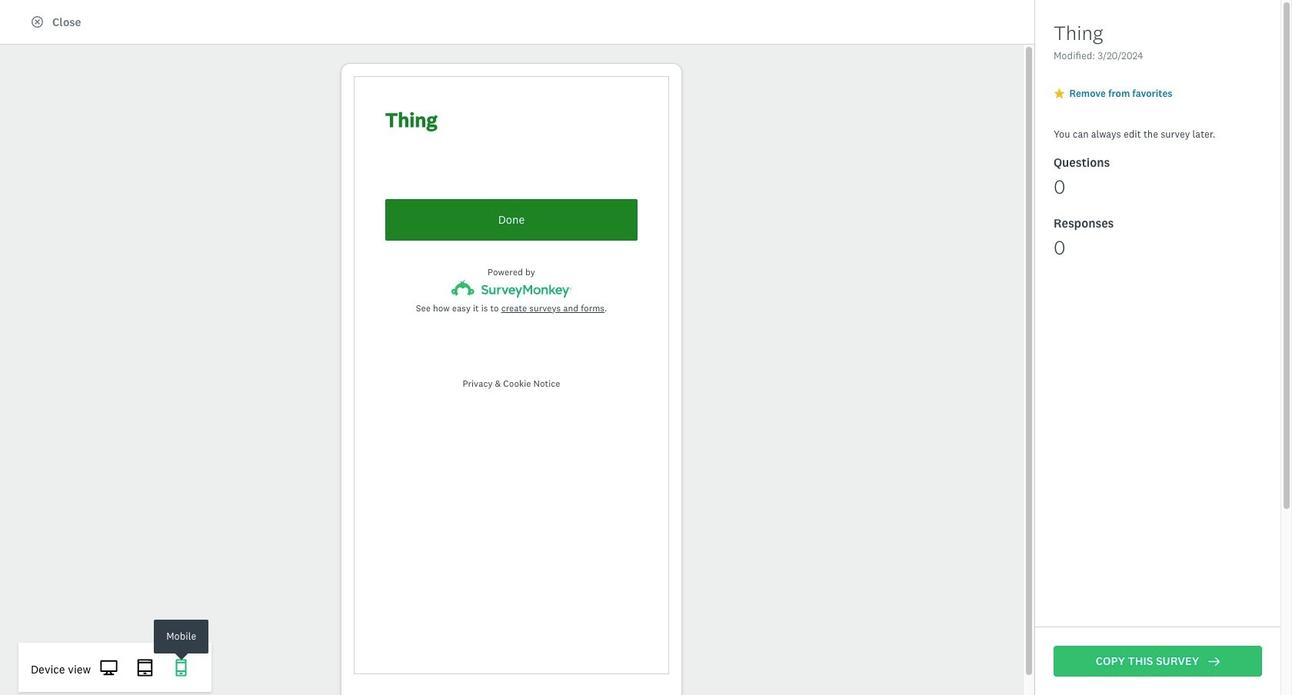 Task type: describe. For each thing, give the bounding box(es) containing it.
notification center icon image
[[1090, 9, 1109, 28]]

svg image
[[100, 659, 118, 677]]

chevronright image
[[199, 628, 210, 640]]

starfilled image
[[1055, 88, 1065, 98]]

2 brand logo image from the top
[[18, 9, 43, 28]]

arrowright image
[[1209, 656, 1221, 668]]



Task type: locate. For each thing, give the bounding box(es) containing it.
textboxmultiple image
[[1095, 140, 1106, 151]]

starfilled image
[[557, 240, 568, 252]]

svg image
[[137, 659, 154, 677], [173, 659, 190, 677]]

1 horizontal spatial svg image
[[173, 659, 190, 677]]

xcircle image
[[32, 16, 43, 28]]

brand logo image
[[18, 6, 43, 31], [18, 9, 43, 28]]

products icon image
[[1047, 9, 1065, 28], [1047, 9, 1065, 28]]

0 horizontal spatial svg image
[[137, 659, 154, 677]]

Search surveys field
[[1080, 62, 1262, 92]]

grid image
[[1057, 140, 1068, 151]]

1 svg image from the left
[[137, 659, 154, 677]]

1 brand logo image from the top
[[18, 6, 43, 31]]

2 svg image from the left
[[173, 659, 190, 677]]



Task type: vqa. For each thing, say whether or not it's contained in the screenshot.
first Brand logo from the top of the page
yes



